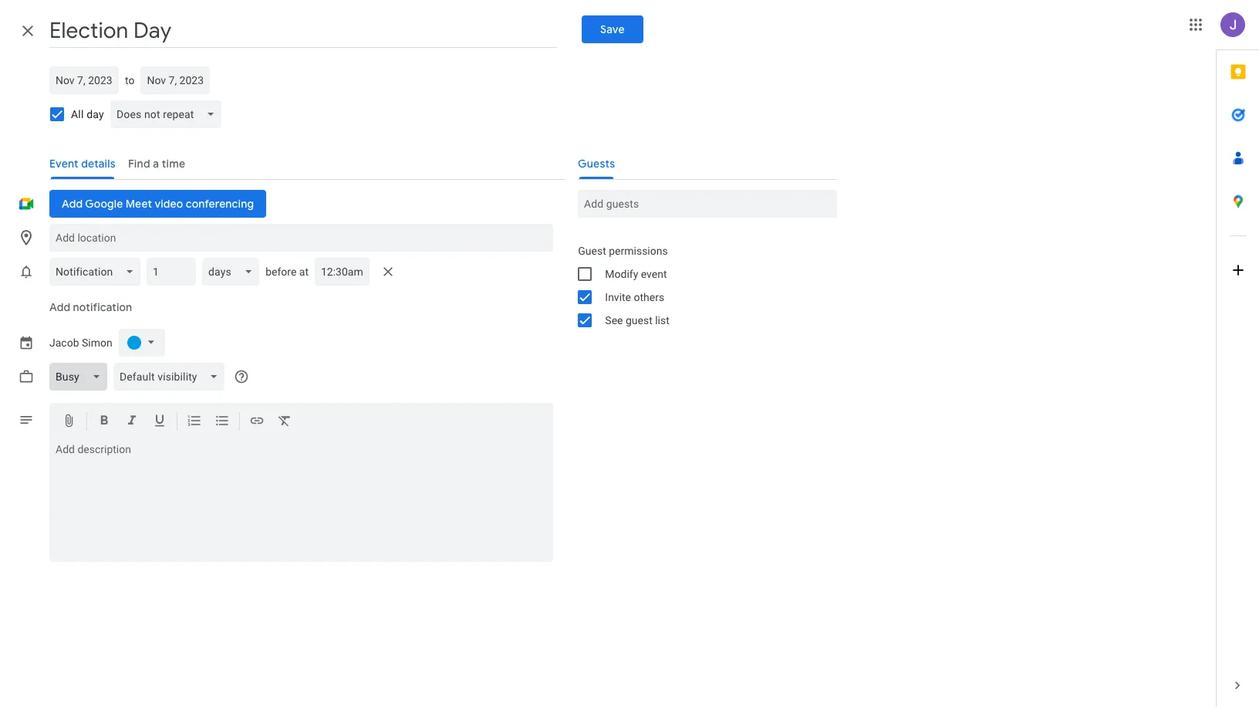 Task type: locate. For each thing, give the bounding box(es) containing it.
group
[[566, 239, 838, 332]]

modify event
[[605, 268, 667, 280]]

Description text field
[[49, 443, 554, 559]]

event
[[641, 268, 667, 280]]

at
[[299, 266, 309, 278]]

jacob simon
[[49, 337, 112, 349]]

insert link image
[[249, 413, 265, 431]]

bulleted list image
[[215, 413, 230, 431]]

all day
[[71, 108, 104, 120]]

add
[[49, 300, 70, 314]]

Location text field
[[56, 224, 548, 252]]

underline image
[[152, 413, 168, 431]]

day
[[87, 108, 104, 120]]

tab list
[[1217, 50, 1260, 664]]

Time of day text field
[[321, 264, 364, 279]]

add notification button
[[43, 289, 138, 326]]

bold image
[[96, 413, 112, 431]]

guest permissions
[[578, 245, 668, 257]]

others
[[634, 291, 665, 303]]

None field
[[110, 100, 228, 128], [49, 258, 147, 286], [203, 258, 266, 286], [49, 363, 113, 391], [113, 363, 231, 391], [110, 100, 228, 128], [49, 258, 147, 286], [203, 258, 266, 286], [49, 363, 113, 391], [113, 363, 231, 391]]



Task type: describe. For each thing, give the bounding box(es) containing it.
the day before at 12:30am element
[[49, 255, 401, 289]]

italic image
[[124, 413, 140, 431]]

save
[[600, 22, 625, 36]]

Title text field
[[49, 14, 557, 48]]

to
[[125, 74, 135, 86]]

permissions
[[609, 245, 668, 257]]

notification
[[73, 300, 132, 314]]

remove formatting image
[[277, 413, 293, 431]]

End date text field
[[147, 71, 204, 90]]

save button
[[582, 15, 643, 43]]

before
[[266, 266, 297, 278]]

jacob
[[49, 337, 79, 349]]

guest
[[626, 314, 653, 327]]

Start date text field
[[56, 71, 113, 90]]

see guest list
[[605, 314, 670, 327]]

modify
[[605, 268, 639, 280]]

group containing guest permissions
[[566, 239, 838, 332]]

Guests text field
[[585, 190, 832, 218]]

all
[[71, 108, 84, 120]]

before at
[[266, 266, 309, 278]]

guest
[[578, 245, 607, 257]]

Days in advance for notification number field
[[153, 258, 190, 286]]

see
[[605, 314, 623, 327]]

invite
[[605, 291, 631, 303]]

formatting options toolbar
[[49, 403, 554, 440]]

list
[[655, 314, 670, 327]]

invite others
[[605, 291, 665, 303]]

numbered list image
[[187, 413, 202, 431]]

simon
[[82, 337, 112, 349]]

add notification
[[49, 300, 132, 314]]



Task type: vqa. For each thing, say whether or not it's contained in the screenshot.
"search box"
no



